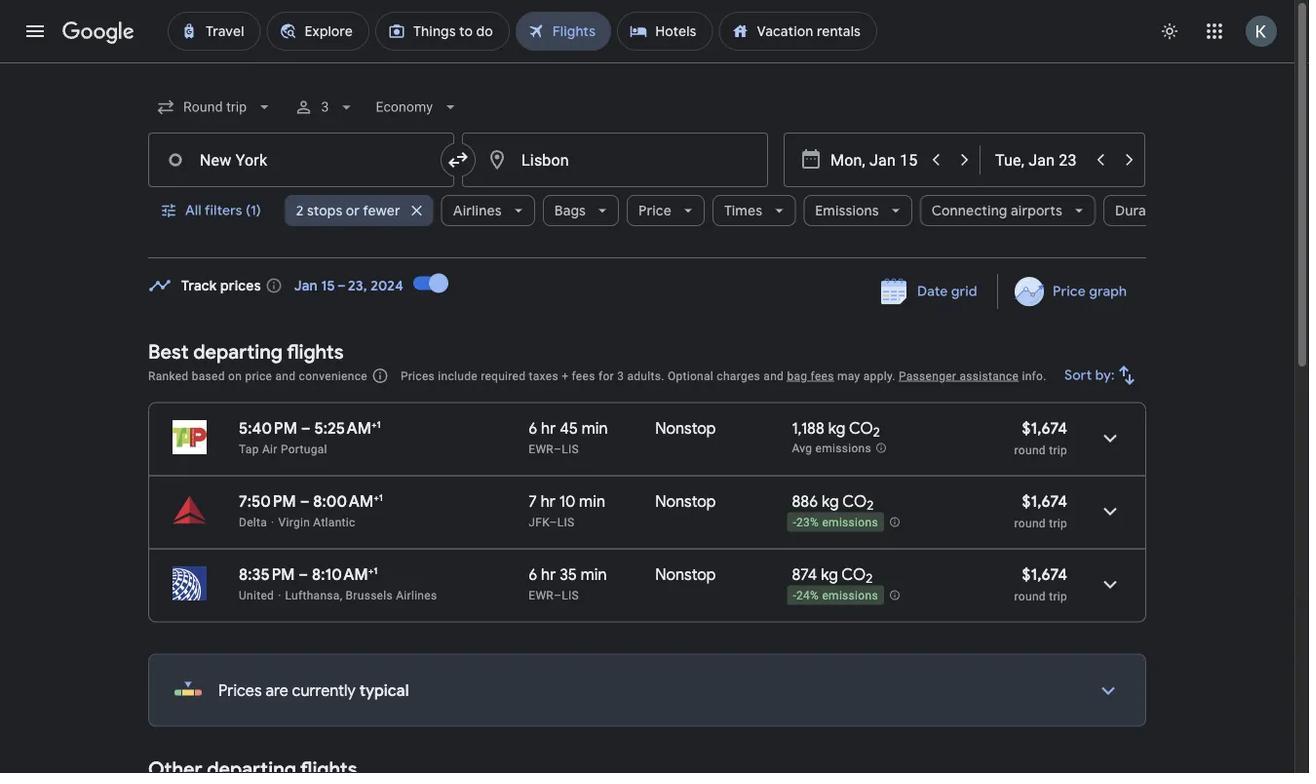 Task type: describe. For each thing, give the bounding box(es) containing it.
filters
[[205, 202, 242, 219]]

emissions
[[816, 202, 879, 219]]

1674 us dollars text field for 874
[[1023, 565, 1068, 585]]

Arrival time: 5:25 AM on  Tuesday, January 16. text field
[[314, 418, 381, 438]]

connecting
[[932, 202, 1008, 219]]

or
[[346, 202, 360, 219]]

3 inside popup button
[[321, 99, 329, 115]]

7
[[529, 491, 537, 511]]

+ for 8:00 am
[[374, 491, 379, 504]]

Departure time: 8:35 PM. text field
[[239, 565, 295, 585]]

jan 15 – 23, 2024
[[294, 277, 404, 295]]

track prices
[[181, 277, 261, 295]]

co for 1,188
[[849, 418, 874, 438]]

date
[[918, 283, 948, 300]]

2 and from the left
[[764, 369, 784, 383]]

airlines inside popup button
[[453, 202, 502, 219]]

round for 886
[[1015, 516, 1046, 530]]

prices
[[220, 277, 261, 295]]

based
[[192, 369, 225, 383]]

stops
[[307, 202, 343, 219]]

+ for 8:10 am
[[368, 565, 374, 577]]

avg emissions
[[792, 442, 872, 456]]

6 hr 35 min ewr – lis
[[529, 565, 607, 602]]

convenience
[[299, 369, 368, 383]]

3 button
[[286, 84, 364, 131]]

7:50 pm – 8:00 am + 1
[[239, 491, 383, 511]]

currently
[[292, 681, 356, 701]]

lufthansa,
[[285, 589, 343, 602]]

airports
[[1011, 202, 1063, 219]]

total duration 6 hr 35 min. element
[[529, 565, 656, 588]]

874
[[792, 565, 818, 585]]

delta
[[239, 515, 267, 529]]

sort by:
[[1065, 367, 1116, 384]]

passenger
[[899, 369, 957, 383]]

Return text field
[[996, 134, 1085, 186]]

emissions button
[[804, 187, 913, 234]]

atlantic
[[313, 515, 356, 529]]

hr for 35
[[541, 565, 556, 585]]

8:35 pm – 8:10 am + 1
[[239, 565, 378, 585]]

1 fees from the left
[[572, 369, 596, 383]]

– inside 6 hr 45 min ewr – lis
[[554, 442, 562, 456]]

taxes
[[529, 369, 559, 383]]

leaves newark liberty international airport at 8:35 pm on monday, january 15 and arrives at humberto delgado airport at 8:10 am on tuesday, january 16. element
[[239, 565, 378, 585]]

on
[[228, 369, 242, 383]]

bag fees button
[[787, 369, 834, 383]]

hr for 10
[[541, 491, 556, 511]]

6 for 6 hr 45 min
[[529, 418, 538, 438]]

min for 6 hr 45 min
[[582, 418, 608, 438]]

virgin atlantic
[[278, 515, 356, 529]]

874 kg co 2
[[792, 565, 873, 587]]

round for 874
[[1015, 590, 1046, 603]]

all filters (1)
[[185, 202, 261, 219]]

1674 US dollars text field
[[1023, 418, 1068, 438]]

8:35 pm
[[239, 565, 295, 585]]

virgin
[[278, 515, 310, 529]]

price for price
[[639, 202, 672, 219]]

main menu image
[[23, 20, 47, 43]]

best departing flights
[[148, 339, 344, 364]]

2 for 7 hr 10 min
[[867, 498, 874, 514]]

lis for 35
[[562, 589, 579, 602]]

Arrival time: 8:00 AM on  Tuesday, January 16. text field
[[313, 491, 383, 511]]

23%
[[797, 516, 819, 530]]

-24% emissions
[[793, 589, 879, 603]]

5:40 pm – 5:25 am + 1
[[239, 418, 381, 438]]

flights
[[287, 339, 344, 364]]

flight details. leaves newark liberty international airport at 8:35 pm on monday, january 15 and arrives at humberto delgado airport at 8:10 am on tuesday, january 16. image
[[1087, 561, 1134, 608]]

1 for 8:10 am
[[374, 565, 378, 577]]

1674 us dollars text field for 886
[[1023, 491, 1068, 511]]

2 inside "popup button"
[[296, 202, 304, 219]]

45
[[560, 418, 578, 438]]

emissions for 874
[[823, 589, 879, 603]]

Departure time: 7:50 PM. text field
[[239, 491, 296, 511]]

min for 6 hr 35 min
[[581, 565, 607, 585]]

hr for 45
[[541, 418, 556, 438]]

fewer
[[363, 202, 401, 219]]

bag
[[787, 369, 808, 383]]

-23% emissions
[[793, 516, 879, 530]]

swap origin and destination. image
[[447, 148, 470, 172]]

departing
[[193, 339, 283, 364]]

connecting airports button
[[920, 187, 1096, 234]]

air
[[262, 442, 278, 456]]

– up virgin
[[300, 491, 310, 511]]

$1,674 round trip for 1,188
[[1015, 418, 1068, 457]]

find the best price region
[[148, 260, 1147, 325]]

optional
[[668, 369, 714, 383]]

avg
[[792, 442, 813, 456]]

all filters (1) button
[[148, 187, 277, 234]]

trip for 874
[[1049, 590, 1068, 603]]

nonstop for 7 hr 10 min
[[656, 491, 716, 511]]

7 hr 10 min jfk – lis
[[529, 491, 606, 529]]

jfk
[[529, 515, 550, 529]]

typical
[[360, 681, 409, 701]]

10
[[559, 491, 576, 511]]

date grid
[[918, 283, 978, 300]]

ranked based on price and convenience
[[148, 369, 368, 383]]

duration
[[1116, 202, 1172, 219]]

duration button
[[1104, 187, 1205, 234]]

adults.
[[628, 369, 665, 383]]

bags
[[555, 202, 586, 219]]

price graph button
[[1002, 274, 1143, 309]]

price button
[[627, 187, 705, 234]]

best
[[148, 339, 189, 364]]

- for 886
[[793, 516, 797, 530]]

$1,674 for 874
[[1023, 565, 1068, 585]]



Task type: locate. For each thing, give the bounding box(es) containing it.
min right 35
[[581, 565, 607, 585]]

and
[[275, 369, 296, 383], [764, 369, 784, 383]]

1 nonstop flight. element from the top
[[656, 418, 716, 441]]

apply.
[[864, 369, 896, 383]]

1 $1,674 from the top
[[1023, 418, 1068, 438]]

ewr up 7
[[529, 442, 554, 456]]

min right 10
[[579, 491, 606, 511]]

6 inside the 6 hr 35 min ewr – lis
[[529, 565, 538, 585]]

prices
[[401, 369, 435, 383], [218, 681, 262, 701]]

learn more about ranking image
[[371, 367, 389, 385]]

- for 874
[[793, 589, 797, 603]]

flight details. leaves john f. kennedy international airport at 7:50 pm on monday, january 15 and arrives at humberto delgado airport at 8:00 am on tuesday, january 16. image
[[1087, 488, 1134, 535]]

$1,674 round trip
[[1015, 418, 1068, 457], [1015, 491, 1068, 530], [1015, 565, 1068, 603]]

0 horizontal spatial prices
[[218, 681, 262, 701]]

None field
[[148, 90, 282, 125], [368, 90, 468, 125], [148, 90, 282, 125], [368, 90, 468, 125]]

1 right 5:25 am
[[377, 418, 381, 431]]

for
[[599, 369, 614, 383]]

1 horizontal spatial and
[[764, 369, 784, 383]]

1 vertical spatial co
[[843, 491, 867, 511]]

1 1674 us dollars text field from the top
[[1023, 491, 1068, 511]]

1 vertical spatial $1,674 round trip
[[1015, 491, 1068, 530]]

fees
[[572, 369, 596, 383], [811, 369, 834, 383]]

2 vertical spatial emissions
[[823, 589, 879, 603]]

2 nonstop flight. element from the top
[[656, 491, 716, 514]]

kg inside the 886 kg co 2
[[822, 491, 839, 511]]

prices for prices include required taxes + fees for 3 adults. optional charges and bag fees may apply. passenger assistance
[[401, 369, 435, 383]]

airlines button
[[442, 187, 535, 234]]

sort
[[1065, 367, 1093, 384]]

2 inside the 886 kg co 2
[[867, 498, 874, 514]]

2 vertical spatial co
[[842, 565, 866, 585]]

trip down $1,674 text box
[[1049, 443, 1068, 457]]

ewr inside the 6 hr 35 min ewr – lis
[[529, 589, 554, 602]]

– up portugal
[[301, 418, 311, 438]]

$1,674 round trip left flight details. leaves john f. kennedy international airport at 7:50 pm on monday, january 15 and arrives at humberto delgado airport at 8:00 am on tuesday, january 16. image
[[1015, 491, 1068, 530]]

lis for 10
[[558, 515, 575, 529]]

$1,674 for 1,188
[[1023, 418, 1068, 438]]

hr left 35
[[541, 565, 556, 585]]

2 ewr from the top
[[529, 589, 554, 602]]

7:50 pm
[[239, 491, 296, 511]]

connecting airports
[[932, 202, 1063, 219]]

2 vertical spatial kg
[[821, 565, 839, 585]]

lis for 45
[[562, 442, 579, 456]]

by:
[[1096, 367, 1116, 384]]

1 round from the top
[[1015, 443, 1046, 457]]

kg up avg emissions
[[829, 418, 846, 438]]

15 – 23,
[[321, 277, 367, 295]]

0 vertical spatial co
[[849, 418, 874, 438]]

–
[[301, 418, 311, 438], [554, 442, 562, 456], [300, 491, 310, 511], [550, 515, 558, 529], [299, 565, 308, 585], [554, 589, 562, 602]]

1 vertical spatial ewr
[[529, 589, 554, 602]]

2 vertical spatial nonstop
[[656, 565, 716, 585]]

round left the flight details. leaves newark liberty international airport at 8:35 pm on monday, january 15 and arrives at humberto delgado airport at 8:10 am on tuesday, january 16. image
[[1015, 590, 1046, 603]]

Departure time: 5:40 PM. text field
[[239, 418, 297, 438]]

price for price graph
[[1053, 283, 1086, 300]]

lis down 45
[[562, 442, 579, 456]]

6 left 45
[[529, 418, 538, 438]]

0 vertical spatial airlines
[[453, 202, 502, 219]]

5:40 pm
[[239, 418, 297, 438]]

1 vertical spatial price
[[1053, 283, 1086, 300]]

date grid button
[[867, 274, 994, 309]]

$1,674 down the sort
[[1023, 418, 1068, 438]]

co inside the 874 kg co 2
[[842, 565, 866, 585]]

tap air portugal
[[239, 442, 327, 456]]

0 vertical spatial prices
[[401, 369, 435, 383]]

1674 US dollars text field
[[1023, 491, 1068, 511], [1023, 565, 1068, 585]]

1 horizontal spatial airlines
[[453, 202, 502, 219]]

2 vertical spatial 1
[[374, 565, 378, 577]]

1 up brussels
[[374, 565, 378, 577]]

2 vertical spatial $1,674 round trip
[[1015, 565, 1068, 603]]

886 kg co 2
[[792, 491, 874, 514]]

assistance
[[960, 369, 1019, 383]]

2 down apply.
[[874, 424, 881, 441]]

jan
[[294, 277, 318, 295]]

2 round from the top
[[1015, 516, 1046, 530]]

emissions
[[816, 442, 872, 456], [823, 516, 879, 530], [823, 589, 879, 603]]

1 vertical spatial 6
[[529, 565, 538, 585]]

1,188
[[792, 418, 825, 438]]

1674 us dollars text field left the flight details. leaves newark liberty international airport at 8:35 pm on monday, january 15 and arrives at humberto delgado airport at 8:10 am on tuesday, january 16. image
[[1023, 565, 1068, 585]]

1 right 8:00 am
[[379, 491, 383, 504]]

1 vertical spatial round
[[1015, 516, 1046, 530]]

– inside the 6 hr 35 min ewr – lis
[[554, 589, 562, 602]]

0 vertical spatial round
[[1015, 443, 1046, 457]]

2 inside 1,188 kg co 2
[[874, 424, 881, 441]]

1 vertical spatial emissions
[[823, 516, 879, 530]]

1 vertical spatial airlines
[[396, 589, 437, 602]]

1 vertical spatial trip
[[1049, 516, 1068, 530]]

- down the 874 at the bottom
[[793, 589, 797, 603]]

1 $1,674 round trip from the top
[[1015, 418, 1068, 457]]

1 trip from the top
[[1049, 443, 1068, 457]]

nonstop for 6 hr 35 min
[[656, 565, 716, 585]]

ewr inside 6 hr 45 min ewr – lis
[[529, 442, 554, 456]]

emissions down the 874 kg co 2
[[823, 589, 879, 603]]

2 vertical spatial trip
[[1049, 590, 1068, 603]]

price graph
[[1053, 283, 1127, 300]]

$1,674 round trip for 874
[[1015, 565, 1068, 603]]

include
[[438, 369, 478, 383]]

may
[[838, 369, 861, 383]]

hr right 7
[[541, 491, 556, 511]]

leaves john f. kennedy international airport at 7:50 pm on monday, january 15 and arrives at humberto delgado airport at 8:00 am on tuesday, january 16. element
[[239, 491, 383, 511]]

emissions down the 886 kg co 2
[[823, 516, 879, 530]]

2
[[296, 202, 304, 219], [874, 424, 881, 441], [867, 498, 874, 514], [866, 571, 873, 587]]

1 inside 8:35 pm – 8:10 am + 1
[[374, 565, 378, 577]]

best departing flights main content
[[148, 260, 1147, 773]]

0 vertical spatial ewr
[[529, 442, 554, 456]]

charges
[[717, 369, 761, 383]]

kg
[[829, 418, 846, 438], [822, 491, 839, 511], [821, 565, 839, 585]]

+ inside 5:40 pm – 5:25 am + 1
[[372, 418, 377, 431]]

2 left the stops
[[296, 202, 304, 219]]

kg for 1,188
[[829, 418, 846, 438]]

2 vertical spatial hr
[[541, 565, 556, 585]]

0 vertical spatial -
[[793, 516, 797, 530]]

airlines
[[453, 202, 502, 219], [396, 589, 437, 602]]

$1,674
[[1023, 418, 1068, 438], [1023, 491, 1068, 511], [1023, 565, 1068, 585]]

2 vertical spatial $1,674
[[1023, 565, 1068, 585]]

and right price
[[275, 369, 296, 383]]

price right bags popup button
[[639, 202, 672, 219]]

1 vertical spatial 1674 us dollars text field
[[1023, 565, 1068, 585]]

hr left 45
[[541, 418, 556, 438]]

required
[[481, 369, 526, 383]]

0 vertical spatial 3
[[321, 99, 329, 115]]

and left the bag
[[764, 369, 784, 383]]

round for 1,188
[[1015, 443, 1046, 457]]

loading results progress bar
[[0, 62, 1295, 66]]

leaves newark liberty international airport at 5:40 pm on monday, january 15 and arrives at humberto delgado airport at 5:25 am on tuesday, january 16. element
[[239, 418, 381, 438]]

0 horizontal spatial price
[[639, 202, 672, 219]]

min right 45
[[582, 418, 608, 438]]

trip left flight details. leaves john f. kennedy international airport at 7:50 pm on monday, january 15 and arrives at humberto delgado airport at 8:00 am on tuesday, january 16. image
[[1049, 516, 1068, 530]]

Arrival time: 8:10 AM on  Tuesday, January 16. text field
[[312, 565, 378, 585]]

– up lufthansa, at bottom left
[[299, 565, 308, 585]]

prices are currently typical
[[218, 681, 409, 701]]

0 vertical spatial emissions
[[816, 442, 872, 456]]

nonstop flight. element
[[656, 418, 716, 441], [656, 491, 716, 514], [656, 565, 716, 588]]

0 vertical spatial 1
[[377, 418, 381, 431]]

1 - from the top
[[793, 516, 797, 530]]

united
[[239, 589, 274, 602]]

total duration 6 hr 45 min. element
[[529, 418, 656, 441]]

co for 874
[[842, 565, 866, 585]]

5:25 am
[[314, 418, 372, 438]]

prices left are
[[218, 681, 262, 701]]

more details image
[[1085, 668, 1132, 714]]

ewr for 6 hr 45 min
[[529, 442, 554, 456]]

total duration 7 hr 10 min. element
[[529, 491, 656, 514]]

0 vertical spatial 1674 us dollars text field
[[1023, 491, 1068, 511]]

$1,674 round trip left the 'flight details. leaves newark liberty international airport at 5:40 pm on monday, january 15 and arrives at humberto delgado airport at 5:25 am on tuesday, january 16.' image on the bottom right
[[1015, 418, 1068, 457]]

1 for 5:25 am
[[377, 418, 381, 431]]

- down 886
[[793, 516, 797, 530]]

2 - from the top
[[793, 589, 797, 603]]

24%
[[797, 589, 819, 603]]

1 vertical spatial kg
[[822, 491, 839, 511]]

2 stops or fewer button
[[285, 187, 434, 234]]

lis inside 6 hr 45 min ewr – lis
[[562, 442, 579, 456]]

flight details. leaves newark liberty international airport at 5:40 pm on monday, january 15 and arrives at humberto delgado airport at 5:25 am on tuesday, january 16. image
[[1087, 415, 1134, 462]]

prices right learn more about ranking icon
[[401, 369, 435, 383]]

1 vertical spatial min
[[579, 491, 606, 511]]

$1,674 round trip for 886
[[1015, 491, 1068, 530]]

2 6 from the top
[[529, 565, 538, 585]]

airlines inside best departing flights main content
[[396, 589, 437, 602]]

price inside button
[[1053, 283, 1086, 300]]

– down 35
[[554, 589, 562, 602]]

3 $1,674 round trip from the top
[[1015, 565, 1068, 603]]

kg up -23% emissions
[[822, 491, 839, 511]]

0 horizontal spatial fees
[[572, 369, 596, 383]]

2 for 6 hr 35 min
[[866, 571, 873, 587]]

2 fees from the left
[[811, 369, 834, 383]]

tap
[[239, 442, 259, 456]]

2 trip from the top
[[1049, 516, 1068, 530]]

+ inside 8:35 pm – 8:10 am + 1
[[368, 565, 374, 577]]

1 6 from the top
[[529, 418, 538, 438]]

airlines down swap origin and destination. image in the top of the page
[[453, 202, 502, 219]]

0 vertical spatial lis
[[562, 442, 579, 456]]

ewr
[[529, 442, 554, 456], [529, 589, 554, 602]]

kg up -24% emissions
[[821, 565, 839, 585]]

min inside the 6 hr 35 min ewr – lis
[[581, 565, 607, 585]]

trip left the flight details. leaves newark liberty international airport at 8:35 pm on monday, january 15 and arrives at humberto delgado airport at 8:10 am on tuesday, january 16. image
[[1049, 590, 1068, 603]]

trip for 1,188
[[1049, 443, 1068, 457]]

None search field
[[148, 84, 1205, 258]]

0 horizontal spatial airlines
[[396, 589, 437, 602]]

kg inside the 874 kg co 2
[[821, 565, 839, 585]]

change appearance image
[[1147, 8, 1194, 55]]

3 nonstop flight. element from the top
[[656, 565, 716, 588]]

nonstop flight. element for 6 hr 45 min
[[656, 418, 716, 441]]

round left flight details. leaves john f. kennedy international airport at 7:50 pm on monday, january 15 and arrives at humberto delgado airport at 8:00 am on tuesday, january 16. image
[[1015, 516, 1046, 530]]

0 vertical spatial hr
[[541, 418, 556, 438]]

886
[[792, 491, 818, 511]]

6 for 6 hr 35 min
[[529, 565, 538, 585]]

$1,674 round trip left the flight details. leaves newark liberty international airport at 8:35 pm on monday, january 15 and arrives at humberto delgado airport at 8:10 am on tuesday, january 16. image
[[1015, 565, 1068, 603]]

1 vertical spatial nonstop flight. element
[[656, 491, 716, 514]]

2 up -24% emissions
[[866, 571, 873, 587]]

track
[[181, 277, 217, 295]]

none search field containing all filters (1)
[[148, 84, 1205, 258]]

2 inside the 874 kg co 2
[[866, 571, 873, 587]]

min inside 7 hr 10 min jfk – lis
[[579, 491, 606, 511]]

8:10 am
[[312, 565, 368, 585]]

$1,674 for 886
[[1023, 491, 1068, 511]]

sort by: button
[[1057, 352, 1147, 399]]

grid
[[952, 283, 978, 300]]

lis down 10
[[558, 515, 575, 529]]

3 trip from the top
[[1049, 590, 1068, 603]]

kg inside 1,188 kg co 2
[[829, 418, 846, 438]]

1 vertical spatial prices
[[218, 681, 262, 701]]

emissions down 1,188 kg co 2
[[816, 442, 872, 456]]

co inside 1,188 kg co 2
[[849, 418, 874, 438]]

0 vertical spatial price
[[639, 202, 672, 219]]

price
[[245, 369, 272, 383]]

3 $1,674 from the top
[[1023, 565, 1068, 585]]

2024
[[371, 277, 404, 295]]

1 inside 5:40 pm – 5:25 am + 1
[[377, 418, 381, 431]]

airlines right brussels
[[396, 589, 437, 602]]

kg for 874
[[821, 565, 839, 585]]

6 inside 6 hr 45 min ewr – lis
[[529, 418, 538, 438]]

0 vertical spatial kg
[[829, 418, 846, 438]]

lis down 35
[[562, 589, 579, 602]]

price
[[639, 202, 672, 219], [1053, 283, 1086, 300]]

1 vertical spatial $1,674
[[1023, 491, 1068, 511]]

$1,674 left flight details. leaves john f. kennedy international airport at 7:50 pm on monday, january 15 and arrives at humberto delgado airport at 8:00 am on tuesday, january 16. image
[[1023, 491, 1068, 511]]

price inside popup button
[[639, 202, 672, 219]]

learn more about tracked prices image
[[265, 277, 283, 295]]

0 vertical spatial $1,674
[[1023, 418, 1068, 438]]

co for 886
[[843, 491, 867, 511]]

2 $1,674 round trip from the top
[[1015, 491, 1068, 530]]

1 horizontal spatial prices
[[401, 369, 435, 383]]

1 vertical spatial hr
[[541, 491, 556, 511]]

ewr for 6 hr 35 min
[[529, 589, 554, 602]]

1 horizontal spatial price
[[1053, 283, 1086, 300]]

2 vertical spatial lis
[[562, 589, 579, 602]]

1 vertical spatial lis
[[558, 515, 575, 529]]

3 nonstop from the top
[[656, 565, 716, 585]]

co up -23% emissions
[[843, 491, 867, 511]]

graph
[[1089, 283, 1127, 300]]

1 horizontal spatial 3
[[617, 369, 624, 383]]

emissions for 886
[[823, 516, 879, 530]]

1 inside the 7:50 pm – 8:00 am + 1
[[379, 491, 383, 504]]

3 inside best departing flights main content
[[617, 369, 624, 383]]

+ for 5:25 am
[[372, 418, 377, 431]]

brussels
[[346, 589, 393, 602]]

prices for prices are currently typical
[[218, 681, 262, 701]]

0 horizontal spatial and
[[275, 369, 296, 383]]

are
[[266, 681, 288, 701]]

2 1674 us dollars text field from the top
[[1023, 565, 1068, 585]]

hr inside 7 hr 10 min jfk – lis
[[541, 491, 556, 511]]

2 stops or fewer
[[296, 202, 401, 219]]

2 up -23% emissions
[[867, 498, 874, 514]]

– down 45
[[554, 442, 562, 456]]

1 ewr from the top
[[529, 442, 554, 456]]

fees left for
[[572, 369, 596, 383]]

6 hr 45 min ewr – lis
[[529, 418, 608, 456]]

1674 us dollars text field left flight details. leaves john f. kennedy international airport at 7:50 pm on monday, january 15 and arrives at humberto delgado airport at 8:00 am on tuesday, january 16. image
[[1023, 491, 1068, 511]]

co inside the 886 kg co 2
[[843, 491, 867, 511]]

portugal
[[281, 442, 327, 456]]

times
[[724, 202, 763, 219]]

2 nonstop from the top
[[656, 491, 716, 511]]

min inside 6 hr 45 min ewr – lis
[[582, 418, 608, 438]]

min for 7 hr 10 min
[[579, 491, 606, 511]]

lis inside the 6 hr 35 min ewr – lis
[[562, 589, 579, 602]]

co up -24% emissions
[[842, 565, 866, 585]]

price left graph
[[1053, 283, 1086, 300]]

bags button
[[543, 187, 619, 234]]

ewr down total duration 6 hr 35 min. element
[[529, 589, 554, 602]]

0 vertical spatial nonstop flight. element
[[656, 418, 716, 441]]

nonstop flight. element for 6 hr 35 min
[[656, 565, 716, 588]]

all
[[185, 202, 202, 219]]

kg for 886
[[822, 491, 839, 511]]

nonstop flight. element for 7 hr 10 min
[[656, 491, 716, 514]]

1 nonstop from the top
[[656, 418, 716, 438]]

3
[[321, 99, 329, 115], [617, 369, 624, 383]]

0 horizontal spatial 3
[[321, 99, 329, 115]]

2 vertical spatial round
[[1015, 590, 1046, 603]]

– down total duration 7 hr 10 min. element
[[550, 515, 558, 529]]

2 vertical spatial min
[[581, 565, 607, 585]]

2 for 6 hr 45 min
[[874, 424, 881, 441]]

2 $1,674 from the top
[[1023, 491, 1068, 511]]

times button
[[713, 187, 796, 234]]

1 vertical spatial 1
[[379, 491, 383, 504]]

1 vertical spatial 3
[[617, 369, 624, 383]]

(1)
[[246, 202, 261, 219]]

round
[[1015, 443, 1046, 457], [1015, 516, 1046, 530], [1015, 590, 1046, 603]]

hr inside the 6 hr 35 min ewr – lis
[[541, 565, 556, 585]]

0 vertical spatial nonstop
[[656, 418, 716, 438]]

lufthansa, brussels airlines
[[285, 589, 437, 602]]

1 vertical spatial nonstop
[[656, 491, 716, 511]]

0 vertical spatial trip
[[1049, 443, 1068, 457]]

+ inside the 7:50 pm – 8:00 am + 1
[[374, 491, 379, 504]]

– inside 7 hr 10 min jfk – lis
[[550, 515, 558, 529]]

lis inside 7 hr 10 min jfk – lis
[[558, 515, 575, 529]]

1 horizontal spatial fees
[[811, 369, 834, 383]]

3 round from the top
[[1015, 590, 1046, 603]]

fees right the bag
[[811, 369, 834, 383]]

trip for 886
[[1049, 516, 1068, 530]]

ranked
[[148, 369, 189, 383]]

0 vertical spatial min
[[582, 418, 608, 438]]

prices include required taxes + fees for 3 adults. optional charges and bag fees may apply. passenger assistance
[[401, 369, 1019, 383]]

1 for 8:00 am
[[379, 491, 383, 504]]

0 vertical spatial 6
[[529, 418, 538, 438]]

Departure text field
[[831, 134, 921, 186]]

passenger assistance button
[[899, 369, 1019, 383]]

round down $1,674 text box
[[1015, 443, 1046, 457]]

35
[[560, 565, 577, 585]]

$1,674 left the flight details. leaves newark liberty international airport at 8:35 pm on monday, january 15 and arrives at humberto delgado airport at 8:10 am on tuesday, january 16. image
[[1023, 565, 1068, 585]]

hr inside 6 hr 45 min ewr – lis
[[541, 418, 556, 438]]

None text field
[[148, 133, 454, 187], [462, 133, 768, 187], [148, 133, 454, 187], [462, 133, 768, 187]]

1 and from the left
[[275, 369, 296, 383]]

0 vertical spatial $1,674 round trip
[[1015, 418, 1068, 457]]

2 vertical spatial nonstop flight. element
[[656, 565, 716, 588]]

1 vertical spatial -
[[793, 589, 797, 603]]

nonstop for 6 hr 45 min
[[656, 418, 716, 438]]

1,188 kg co 2
[[792, 418, 881, 441]]

6 left 35
[[529, 565, 538, 585]]

co up avg emissions
[[849, 418, 874, 438]]



Task type: vqa. For each thing, say whether or not it's contained in the screenshot.
Get
no



